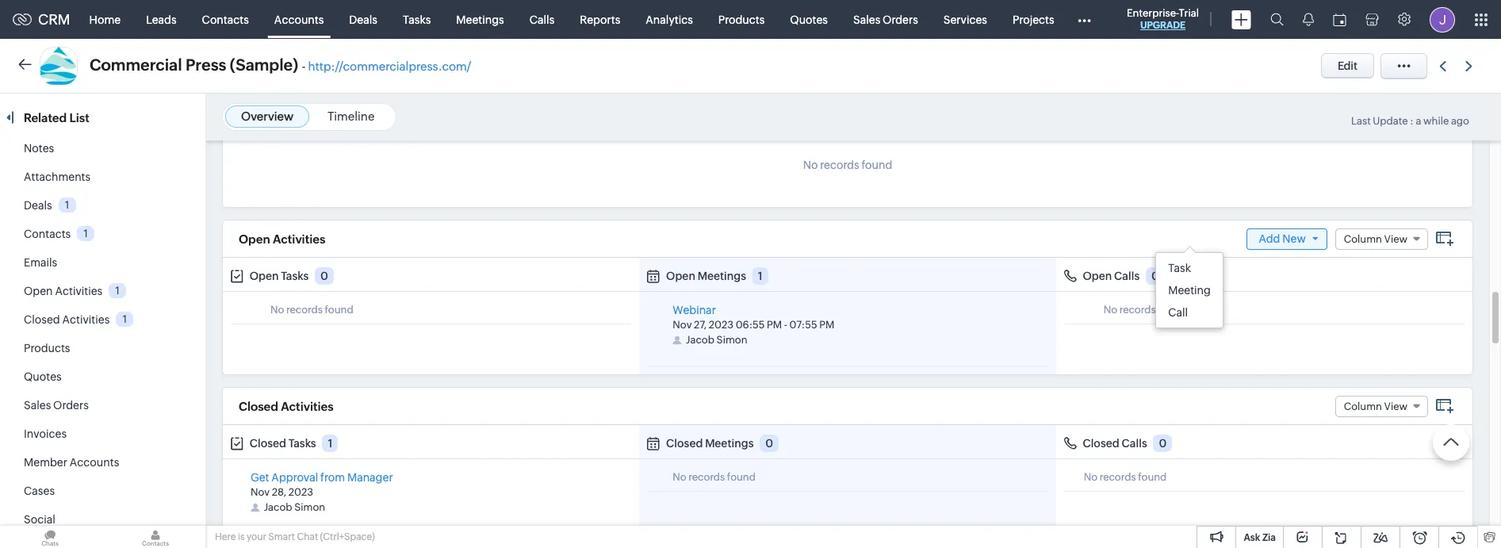 Task type: vqa. For each thing, say whether or not it's contained in the screenshot.
Administration
no



Task type: describe. For each thing, give the bounding box(es) containing it.
0 vertical spatial products
[[718, 13, 765, 26]]

invoices link
[[24, 427, 67, 440]]

here is your smart chat (ctrl+space)
[[215, 531, 375, 542]]

reports link
[[567, 0, 633, 38]]

1 for contacts
[[84, 227, 88, 239]]

1 for closed activities
[[123, 313, 127, 325]]

cases link
[[24, 485, 55, 497]]

closed tasks
[[250, 437, 316, 450]]

approval
[[272, 471, 318, 484]]

pm for webinar nov 27, 2023 06:55 pm - 07:55 pm
[[767, 319, 782, 331]]

accounts link
[[262, 0, 337, 38]]

1 up webinar nov 27, 2023 06:55 pm - 07:55 pm
[[758, 270, 763, 282]]

records for open tasks
[[286, 304, 323, 316]]

no records found for open tasks
[[270, 304, 353, 316]]

closed calls
[[1083, 437, 1147, 450]]

cases
[[24, 485, 55, 497]]

while
[[1424, 115, 1449, 127]]

get
[[251, 471, 269, 484]]

profile element
[[1420, 0, 1465, 38]]

notes
[[24, 142, 54, 155]]

ago
[[1451, 115, 1470, 127]]

http://commercialpress.com/
[[308, 59, 471, 73]]

found for closed calls
[[1138, 471, 1167, 483]]

nov for webinar nov 27, 2023 06:55 pm - 07:55 pm
[[673, 319, 692, 331]]

jacob simon for webinar
[[686, 334, 748, 346]]

projects
[[1013, 13, 1054, 26]]

view for second column view field from the bottom
[[1384, 233, 1408, 245]]

0 for open tasks
[[320, 270, 328, 282]]

closed time
[[251, 525, 314, 538]]

edit button
[[1321, 53, 1374, 79]]

services link
[[931, 0, 1000, 38]]

notes link
[[24, 142, 54, 155]]

open meetings
[[666, 270, 746, 282]]

nov for : nov 27, 2023 02:15 pm
[[357, 525, 378, 538]]

meeting
[[1168, 284, 1211, 296]]

search image
[[1271, 13, 1284, 26]]

chat
[[297, 531, 318, 542]]

0 horizontal spatial open activities
[[24, 285, 103, 297]]

found for open calls
[[1158, 304, 1187, 316]]

webinar nov 27, 2023 06:55 pm - 07:55 pm
[[673, 304, 835, 331]]

list
[[69, 111, 89, 125]]

column for second column view field from the bottom
[[1344, 233, 1382, 245]]

2023 for :
[[396, 525, 423, 538]]

create menu image
[[1232, 10, 1252, 29]]

a
[[1416, 115, 1422, 127]]

timeline
[[328, 109, 375, 123]]

0 horizontal spatial products
[[24, 342, 70, 355]]

add
[[1259, 232, 1280, 245]]

leads link
[[133, 0, 189, 38]]

trial
[[1179, 7, 1199, 19]]

signals image
[[1303, 13, 1314, 26]]

1 horizontal spatial deals
[[349, 13, 377, 26]]

last update : a while ago
[[1351, 115, 1470, 127]]

ask zia
[[1244, 532, 1276, 543]]

no records found for open calls
[[1104, 304, 1187, 316]]

member
[[24, 456, 67, 469]]

tasks for closed activities
[[289, 437, 316, 450]]

zia
[[1263, 532, 1276, 543]]

jacob for webinar
[[686, 334, 715, 346]]

2023 for webinar
[[709, 319, 734, 331]]

1 vertical spatial deals link
[[24, 199, 52, 212]]

analytics
[[646, 13, 693, 26]]

column view for first column view field from the bottom
[[1344, 400, 1408, 412]]

records for open calls
[[1120, 304, 1156, 316]]

get approval from manager nov 28, 2023
[[251, 471, 393, 498]]

no for closed meetings
[[673, 471, 687, 483]]

overview
[[241, 109, 294, 123]]

call
[[1168, 306, 1188, 318]]

column view for second column view field from the bottom
[[1344, 233, 1408, 245]]

previous record image
[[1439, 61, 1447, 71]]

no records found for closed meetings
[[673, 471, 756, 483]]

new
[[1283, 232, 1306, 245]]

28,
[[272, 486, 286, 498]]

2 column view field from the top
[[1335, 395, 1428, 417]]

meetings link
[[444, 0, 517, 38]]

last
[[1351, 115, 1371, 127]]

meetings for closed activities
[[705, 437, 754, 450]]

no records found for closed calls
[[1084, 471, 1167, 483]]

0 for open calls
[[1152, 270, 1159, 282]]

pm for : nov 27, 2023 02:15 pm
[[456, 525, 472, 538]]

calls for open activities
[[1114, 270, 1140, 282]]

1 horizontal spatial deals link
[[337, 0, 390, 38]]

: nov 27, 2023 02:15 pm
[[350, 525, 472, 538]]

edit
[[1338, 59, 1358, 72]]

enterprise-
[[1127, 7, 1179, 19]]

closed activities link
[[24, 313, 110, 326]]

related list
[[24, 111, 92, 125]]

activities up closed activities link
[[55, 285, 103, 297]]

your
[[247, 531, 266, 542]]

activities up "closed tasks" at left bottom
[[281, 399, 334, 413]]

open tasks
[[250, 270, 309, 282]]

manager
[[347, 471, 393, 484]]

open calls
[[1083, 270, 1140, 282]]

services
[[944, 13, 987, 26]]

calendar image
[[1333, 13, 1347, 26]]

07:55
[[790, 319, 817, 331]]

is
[[238, 531, 245, 542]]

attachments link
[[24, 171, 91, 183]]

1 up 'from'
[[328, 437, 333, 450]]

2 horizontal spatial pm
[[819, 319, 835, 331]]

(ctrl+space)
[[320, 531, 375, 542]]

0 vertical spatial meetings
[[456, 13, 504, 26]]

1 horizontal spatial contacts link
[[189, 0, 262, 38]]

timeline link
[[328, 109, 375, 123]]

Other Modules field
[[1067, 7, 1101, 32]]

1 vertical spatial contacts link
[[24, 228, 71, 240]]

jacob simon for get approval from manager
[[264, 501, 325, 513]]

0 vertical spatial sales
[[853, 13, 881, 26]]

closed meetings
[[666, 437, 754, 450]]

tasks link
[[390, 0, 444, 38]]

member accounts
[[24, 456, 119, 469]]

commercial
[[90, 56, 182, 74]]

0 vertical spatial calls
[[530, 13, 555, 26]]

enterprise-trial upgrade
[[1127, 7, 1199, 31]]

1 vertical spatial sales
[[24, 399, 51, 412]]

calls for closed activities
[[1122, 437, 1147, 450]]



Task type: locate. For each thing, give the bounding box(es) containing it.
0 vertical spatial jacob
[[686, 334, 715, 346]]

closed activities up "closed tasks" at left bottom
[[239, 399, 334, 413]]

jacob simon down 06:55
[[686, 334, 748, 346]]

open
[[239, 232, 270, 245], [250, 270, 279, 282], [666, 270, 696, 282], [1083, 270, 1112, 282], [24, 285, 53, 297]]

closed activities
[[24, 313, 110, 326], [239, 399, 334, 413]]

0 vertical spatial accounts
[[274, 13, 324, 26]]

simon down 06:55
[[717, 334, 748, 346]]

pm
[[767, 319, 782, 331], [819, 319, 835, 331], [456, 525, 472, 538]]

0 vertical spatial jacob simon
[[686, 334, 748, 346]]

found
[[862, 159, 893, 171], [325, 304, 353, 316], [1158, 304, 1187, 316], [727, 471, 756, 483], [1138, 471, 1167, 483]]

0 horizontal spatial deals link
[[24, 199, 52, 212]]

http://commercialpress.com/ link
[[308, 59, 471, 73]]

calls
[[530, 13, 555, 26], [1114, 270, 1140, 282], [1122, 437, 1147, 450]]

emails link
[[24, 256, 57, 269]]

webinar link
[[673, 304, 716, 316]]

27, for :
[[380, 525, 394, 538]]

0 horizontal spatial quotes link
[[24, 370, 62, 383]]

no for open tasks
[[270, 304, 284, 316]]

nov inside get approval from manager nov 28, 2023
[[251, 486, 270, 498]]

1 horizontal spatial open activities
[[239, 232, 325, 245]]

open activities up closed activities link
[[24, 285, 103, 297]]

02:15
[[425, 525, 454, 538]]

0 vertical spatial contacts link
[[189, 0, 262, 38]]

calls link
[[517, 0, 567, 38]]

attachments
[[24, 171, 91, 183]]

jacob down 28,
[[264, 501, 292, 513]]

1 horizontal spatial orders
[[883, 13, 918, 26]]

1 right open activities link
[[115, 285, 120, 296]]

0 vertical spatial quotes
[[790, 13, 828, 26]]

deals left tasks link
[[349, 13, 377, 26]]

social
[[24, 513, 55, 526]]

1 vertical spatial products
[[24, 342, 70, 355]]

0 vertical spatial closed activities
[[24, 313, 110, 326]]

sales orders link
[[841, 0, 931, 38], [24, 399, 89, 412]]

2 column from the top
[[1344, 400, 1382, 412]]

analytics link
[[633, 0, 706, 38]]

1 column view from the top
[[1344, 233, 1408, 245]]

- left 07:55
[[784, 319, 787, 331]]

sales
[[853, 13, 881, 26], [24, 399, 51, 412]]

press
[[186, 56, 226, 74]]

0 vertical spatial quotes link
[[777, 0, 841, 38]]

- inside commercial press (sample) - http://commercialpress.com/
[[302, 59, 306, 73]]

1 down attachments 'link'
[[65, 199, 69, 211]]

1 vertical spatial 2023
[[288, 486, 313, 498]]

1 horizontal spatial -
[[784, 319, 787, 331]]

0 vertical spatial :
[[1410, 115, 1414, 127]]

upgrade
[[1140, 20, 1186, 31]]

ask
[[1244, 532, 1260, 543]]

0 vertical spatial -
[[302, 59, 306, 73]]

pm right 07:55
[[819, 319, 835, 331]]

1 vertical spatial quotes link
[[24, 370, 62, 383]]

products link down closed activities link
[[24, 342, 70, 355]]

0 right open tasks
[[320, 270, 328, 282]]

-
[[302, 59, 306, 73], [784, 319, 787, 331]]

products right analytics
[[718, 13, 765, 26]]

0 vertical spatial nov
[[673, 319, 692, 331]]

1 horizontal spatial jacob simon
[[686, 334, 748, 346]]

home
[[89, 13, 121, 26]]

1 horizontal spatial pm
[[767, 319, 782, 331]]

0 horizontal spatial jacob
[[264, 501, 292, 513]]

sales orders
[[853, 13, 918, 26], [24, 399, 89, 412]]

emails
[[24, 256, 57, 269]]

0 vertical spatial 2023
[[709, 319, 734, 331]]

0 horizontal spatial jacob simon
[[264, 501, 325, 513]]

0 vertical spatial column
[[1344, 233, 1382, 245]]

1 vertical spatial quotes
[[24, 370, 62, 383]]

commercial press (sample) - http://commercialpress.com/
[[90, 56, 471, 74]]

1 column from the top
[[1344, 233, 1382, 245]]

tasks
[[403, 13, 431, 26], [281, 270, 309, 282], [289, 437, 316, 450]]

related
[[24, 111, 67, 125]]

found for open tasks
[[325, 304, 353, 316]]

simon for get approval from manager
[[294, 501, 325, 513]]

1 vertical spatial column view
[[1344, 400, 1408, 412]]

2 column view from the top
[[1344, 400, 1408, 412]]

0 for closed meetings
[[766, 437, 773, 450]]

orders up invoices link
[[53, 399, 89, 412]]

0 for closed calls
[[1159, 437, 1167, 450]]

0 vertical spatial products link
[[706, 0, 777, 38]]

0 horizontal spatial -
[[302, 59, 306, 73]]

0 horizontal spatial products link
[[24, 342, 70, 355]]

projects link
[[1000, 0, 1067, 38]]

0 horizontal spatial 2023
[[288, 486, 313, 498]]

products down closed activities link
[[24, 342, 70, 355]]

social link
[[24, 513, 55, 526]]

1 horizontal spatial accounts
[[274, 13, 324, 26]]

2 vertical spatial nov
[[357, 525, 378, 538]]

0 vertical spatial sales orders
[[853, 13, 918, 26]]

1 horizontal spatial :
[[1410, 115, 1414, 127]]

home link
[[77, 0, 133, 38]]

nov
[[673, 319, 692, 331], [251, 486, 270, 498], [357, 525, 378, 538]]

1
[[65, 199, 69, 211], [84, 227, 88, 239], [758, 270, 763, 282], [115, 285, 120, 296], [123, 313, 127, 325], [328, 437, 333, 450]]

closed
[[24, 313, 60, 326], [239, 399, 278, 413], [250, 437, 286, 450], [666, 437, 703, 450], [1083, 437, 1120, 450], [251, 525, 287, 538]]

simon
[[717, 334, 748, 346], [294, 501, 325, 513]]

0 horizontal spatial 27,
[[380, 525, 394, 538]]

0 vertical spatial contacts
[[202, 13, 249, 26]]

(sample)
[[230, 56, 298, 74]]

contacts up emails link
[[24, 228, 71, 240]]

activities up open tasks
[[273, 232, 325, 245]]

27, down 'webinar'
[[694, 319, 707, 331]]

27, for webinar
[[694, 319, 707, 331]]

2 vertical spatial tasks
[[289, 437, 316, 450]]

1 vertical spatial products link
[[24, 342, 70, 355]]

accounts up commercial press (sample) - http://commercialpress.com/
[[274, 13, 324, 26]]

0 horizontal spatial sales orders
[[24, 399, 89, 412]]

profile image
[[1430, 7, 1455, 32]]

1 horizontal spatial 2023
[[396, 525, 423, 538]]

smart
[[268, 531, 295, 542]]

meetings for open activities
[[698, 270, 746, 282]]

0 vertical spatial simon
[[717, 334, 748, 346]]

1 vertical spatial :
[[350, 525, 354, 538]]

accounts
[[274, 13, 324, 26], [70, 456, 119, 469]]

deals link down attachments 'link'
[[24, 199, 52, 212]]

Column View field
[[1335, 228, 1428, 249], [1335, 395, 1428, 417]]

0 horizontal spatial orders
[[53, 399, 89, 412]]

column for first column view field from the bottom
[[1344, 400, 1382, 412]]

0 right closed meetings
[[766, 437, 773, 450]]

0 horizontal spatial quotes
[[24, 370, 62, 383]]

from
[[320, 471, 345, 484]]

nov down manager
[[357, 525, 378, 538]]

records for closed meetings
[[689, 471, 725, 483]]

1 horizontal spatial sales orders
[[853, 13, 918, 26]]

products link right analytics
[[706, 0, 777, 38]]

add new
[[1259, 232, 1306, 245]]

0 vertical spatial orders
[[883, 13, 918, 26]]

2 horizontal spatial nov
[[673, 319, 692, 331]]

1 up open activities link
[[84, 227, 88, 239]]

reports
[[580, 13, 620, 26]]

contacts image
[[105, 526, 205, 548]]

1 right closed activities link
[[123, 313, 127, 325]]

chats image
[[0, 526, 100, 548]]

contacts up press
[[202, 13, 249, 26]]

1 vertical spatial 27,
[[380, 525, 394, 538]]

- inside webinar nov 27, 2023 06:55 pm - 07:55 pm
[[784, 319, 787, 331]]

0 vertical spatial column view
[[1344, 233, 1408, 245]]

1 vertical spatial nov
[[251, 486, 270, 498]]

next record image
[[1466, 61, 1476, 71]]

0 horizontal spatial simon
[[294, 501, 325, 513]]

1 horizontal spatial quotes link
[[777, 0, 841, 38]]

1 horizontal spatial products
[[718, 13, 765, 26]]

nov inside webinar nov 27, 2023 06:55 pm - 07:55 pm
[[673, 319, 692, 331]]

1 horizontal spatial sales
[[853, 13, 881, 26]]

orders
[[883, 13, 918, 26], [53, 399, 89, 412]]

1 vertical spatial deals
[[24, 199, 52, 212]]

simon up time
[[294, 501, 325, 513]]

overview link
[[241, 109, 294, 123]]

1 for deals
[[65, 199, 69, 211]]

0 horizontal spatial nov
[[251, 486, 270, 498]]

activities
[[273, 232, 325, 245], [55, 285, 103, 297], [62, 313, 110, 326], [281, 399, 334, 413]]

2 vertical spatial calls
[[1122, 437, 1147, 450]]

1 for open activities
[[115, 285, 120, 296]]

crm
[[38, 11, 70, 28]]

invoices
[[24, 427, 67, 440]]

1 horizontal spatial nov
[[357, 525, 378, 538]]

open activities up open tasks
[[239, 232, 325, 245]]

activities down open activities link
[[62, 313, 110, 326]]

jacob simon
[[686, 334, 748, 346], [264, 501, 325, 513]]

0 vertical spatial tasks
[[403, 13, 431, 26]]

leads
[[146, 13, 177, 26]]

view for first column view field from the bottom
[[1384, 400, 1408, 412]]

1 column view field from the top
[[1335, 228, 1428, 249]]

2023 down "approval"
[[288, 486, 313, 498]]

1 horizontal spatial 27,
[[694, 319, 707, 331]]

0 vertical spatial 27,
[[694, 319, 707, 331]]

0 vertical spatial open activities
[[239, 232, 325, 245]]

pm right 02:15 on the left bottom of page
[[456, 525, 472, 538]]

0 vertical spatial deals
[[349, 13, 377, 26]]

27, inside webinar nov 27, 2023 06:55 pm - 07:55 pm
[[694, 319, 707, 331]]

no for closed calls
[[1084, 471, 1098, 483]]

accounts right the member
[[70, 456, 119, 469]]

1 vertical spatial -
[[784, 319, 787, 331]]

contacts
[[202, 13, 249, 26], [24, 228, 71, 240]]

0 horizontal spatial pm
[[456, 525, 472, 538]]

here
[[215, 531, 236, 542]]

no for open calls
[[1104, 304, 1118, 316]]

0 vertical spatial deals link
[[337, 0, 390, 38]]

2023 left 02:15 on the left bottom of page
[[396, 525, 423, 538]]

deals link
[[337, 0, 390, 38], [24, 199, 52, 212]]

1 horizontal spatial products link
[[706, 0, 777, 38]]

2 view from the top
[[1384, 400, 1408, 412]]

1 vertical spatial column
[[1344, 400, 1382, 412]]

open activities
[[239, 232, 325, 245], [24, 285, 103, 297]]

orders left services link
[[883, 13, 918, 26]]

jacob simon down 28,
[[264, 501, 325, 513]]

2023 inside get approval from manager nov 28, 2023
[[288, 486, 313, 498]]

1 vertical spatial calls
[[1114, 270, 1140, 282]]

closed activities down open activities link
[[24, 313, 110, 326]]

signals element
[[1294, 0, 1324, 39]]

1 horizontal spatial jacob
[[686, 334, 715, 346]]

0 right closed calls
[[1159, 437, 1167, 450]]

0 horizontal spatial deals
[[24, 199, 52, 212]]

contacts inside 'link'
[[202, 13, 249, 26]]

open activities link
[[24, 285, 103, 297]]

task
[[1168, 261, 1191, 274]]

time
[[289, 525, 314, 538]]

member accounts link
[[24, 456, 119, 469]]

nov down 'webinar'
[[673, 319, 692, 331]]

06:55
[[736, 319, 765, 331]]

1 vertical spatial view
[[1384, 400, 1408, 412]]

0 horizontal spatial closed activities
[[24, 313, 110, 326]]

0 horizontal spatial :
[[350, 525, 354, 538]]

quotes link
[[777, 0, 841, 38], [24, 370, 62, 383]]

1 horizontal spatial contacts
[[202, 13, 249, 26]]

1 vertical spatial closed activities
[[239, 399, 334, 413]]

1 vertical spatial jacob simon
[[264, 501, 325, 513]]

deals link up "http://commercialpress.com/" link
[[337, 0, 390, 38]]

deals
[[349, 13, 377, 26], [24, 199, 52, 212]]

27, right the (ctrl+space)
[[380, 525, 394, 538]]

1 view from the top
[[1384, 233, 1408, 245]]

1 vertical spatial contacts
[[24, 228, 71, 240]]

update
[[1373, 115, 1408, 127]]

0 horizontal spatial accounts
[[70, 456, 119, 469]]

records for closed calls
[[1100, 471, 1136, 483]]

contacts link up press
[[189, 0, 262, 38]]

1 vertical spatial orders
[[53, 399, 89, 412]]

contacts link up emails link
[[24, 228, 71, 240]]

deals down attachments 'link'
[[24, 199, 52, 212]]

1 vertical spatial column view field
[[1335, 395, 1428, 417]]

- right "(sample)"
[[302, 59, 306, 73]]

column view
[[1344, 233, 1408, 245], [1344, 400, 1408, 412]]

1 horizontal spatial quotes
[[790, 13, 828, 26]]

1 vertical spatial sales orders
[[24, 399, 89, 412]]

2023 left 06:55
[[709, 319, 734, 331]]

records
[[820, 159, 859, 171], [286, 304, 323, 316], [1120, 304, 1156, 316], [689, 471, 725, 483], [1100, 471, 1136, 483]]

0
[[320, 270, 328, 282], [1152, 270, 1159, 282], [766, 437, 773, 450], [1159, 437, 1167, 450]]

: right chat
[[350, 525, 354, 538]]

1 vertical spatial sales orders link
[[24, 399, 89, 412]]

2023 inside webinar nov 27, 2023 06:55 pm - 07:55 pm
[[709, 319, 734, 331]]

0 left task
[[1152, 270, 1159, 282]]

jacob down 'webinar'
[[686, 334, 715, 346]]

nov down get
[[251, 486, 270, 498]]

search element
[[1261, 0, 1294, 39]]

create menu element
[[1222, 0, 1261, 38]]

pm right 06:55
[[767, 319, 782, 331]]

0 horizontal spatial sales orders link
[[24, 399, 89, 412]]

tasks for open activities
[[281, 270, 309, 282]]

1 vertical spatial open activities
[[24, 285, 103, 297]]

jacob for get approval from manager
[[264, 501, 292, 513]]

1 horizontal spatial sales orders link
[[841, 0, 931, 38]]

get approval from manager link
[[251, 471, 393, 484]]

: left a
[[1410, 115, 1414, 127]]

1 vertical spatial jacob
[[264, 501, 292, 513]]

crm link
[[13, 11, 70, 28]]

webinar
[[673, 304, 716, 316]]

2 vertical spatial 2023
[[396, 525, 423, 538]]

1 horizontal spatial closed activities
[[239, 399, 334, 413]]

found for closed meetings
[[727, 471, 756, 483]]

simon for webinar
[[717, 334, 748, 346]]



